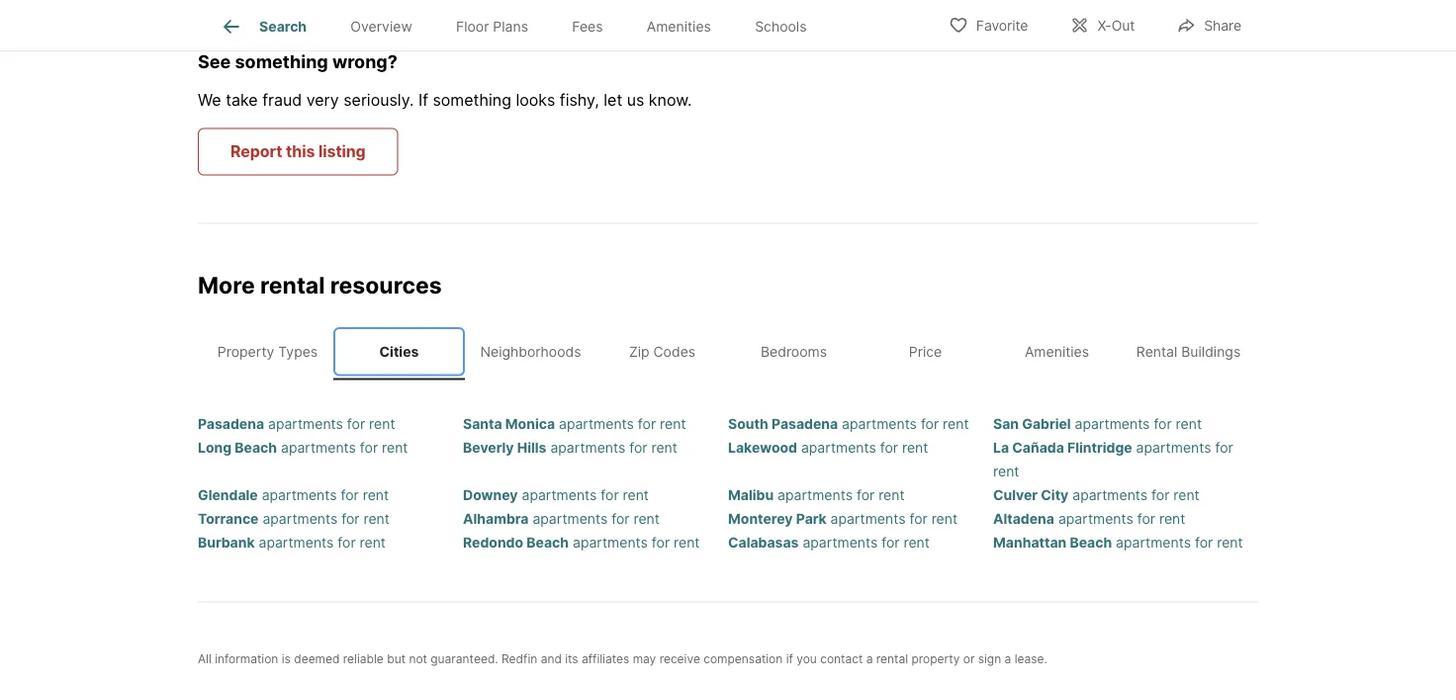 Task type: describe. For each thing, give the bounding box(es) containing it.
downey apartments for rent
[[463, 488, 649, 505]]

apartments up 'long beach apartments for rent' at the left bottom
[[268, 417, 343, 434]]

see something wrong?
[[198, 51, 398, 72]]

and
[[541, 653, 562, 667]]

more rental resources heading
[[198, 272, 1259, 324]]

fees tab
[[550, 3, 625, 50]]

neighborhoods
[[480, 344, 582, 361]]

la cañada flintridge
[[994, 440, 1133, 457]]

culver
[[994, 488, 1038, 505]]

but
[[387, 653, 406, 667]]

lease.
[[1015, 653, 1048, 667]]

zip
[[629, 344, 650, 361]]

south
[[728, 417, 769, 434]]

resources
[[330, 272, 442, 300]]

malibu apartments for rent
[[728, 488, 905, 505]]

torrance apartments for rent
[[198, 512, 390, 529]]

la
[[994, 440, 1010, 457]]

report this listing button
[[198, 128, 399, 176]]

information
[[215, 653, 278, 667]]

monterey
[[728, 512, 793, 529]]

neighborhoods tab
[[465, 328, 597, 377]]

out
[[1112, 17, 1136, 34]]

apartments up flintridge
[[1075, 417, 1151, 434]]

0 vertical spatial something
[[235, 51, 328, 72]]

seriously.
[[344, 91, 414, 110]]

culver city apartments for rent
[[994, 488, 1200, 505]]

long
[[198, 440, 232, 457]]

0 horizontal spatial amenities tab
[[625, 3, 733, 50]]

beverly
[[463, 440, 514, 457]]

x-out
[[1098, 17, 1136, 34]]

apartments for rent
[[994, 440, 1234, 481]]

receive
[[660, 653, 701, 667]]

manhattan
[[994, 535, 1067, 552]]

apartments down altadena apartments for rent at the right of the page
[[1117, 535, 1192, 552]]

rental
[[1137, 344, 1178, 361]]

1 horizontal spatial something
[[433, 91, 512, 110]]

price tab
[[860, 328, 992, 377]]

floor
[[456, 18, 489, 35]]

cities tab
[[334, 328, 465, 377]]

plans
[[493, 18, 529, 35]]

calabasas
[[728, 535, 799, 552]]

guaranteed.
[[431, 653, 498, 667]]

reliable
[[343, 653, 384, 667]]

rental buildings
[[1137, 344, 1241, 361]]

looks
[[516, 91, 556, 110]]

let
[[604, 91, 623, 110]]

apartments up altadena apartments for rent at the right of the page
[[1073, 488, 1148, 505]]

monterey park apartments for rent
[[728, 512, 958, 529]]

fees
[[572, 18, 603, 35]]

we take fraud very seriously. if something looks fishy, let us know.
[[198, 91, 692, 110]]

alhambra apartments for rent
[[463, 512, 660, 529]]

x-out button
[[1053, 4, 1152, 45]]

buildings
[[1182, 344, 1241, 361]]

redfin
[[502, 653, 538, 667]]

tab list containing property types
[[198, 324, 1259, 381]]

apartments up torrance apartments for rent
[[262, 488, 337, 505]]

its
[[565, 653, 579, 667]]

santa monica apartments for rent
[[463, 417, 686, 434]]

alhambra
[[463, 512, 529, 529]]

property
[[218, 344, 274, 361]]

zip codes tab
[[597, 328, 728, 377]]

rental inside heading
[[260, 272, 325, 300]]

apartments down alhambra apartments for rent
[[573, 535, 648, 552]]

if
[[787, 653, 794, 667]]

long beach apartments for rent
[[198, 440, 408, 457]]

is
[[282, 653, 291, 667]]

apartments down monterey park apartments for rent
[[803, 535, 878, 552]]

listing
[[319, 142, 366, 162]]

schools
[[755, 18, 807, 35]]

malibu
[[728, 488, 774, 505]]

manhattan beach apartments for rent
[[994, 535, 1244, 552]]

fishy,
[[560, 91, 600, 110]]

apartments up "park"
[[778, 488, 853, 505]]

know.
[[649, 91, 692, 110]]

1 horizontal spatial rental
[[877, 653, 909, 667]]

codes
[[654, 344, 696, 361]]

apartments down south pasadena apartments for rent
[[802, 440, 877, 457]]

share button
[[1160, 4, 1259, 45]]

us
[[627, 91, 645, 110]]

contact
[[821, 653, 863, 667]]

floor plans tab
[[434, 3, 550, 50]]

bedrooms tab
[[728, 328, 860, 377]]

apartments up redondo beach apartments for rent
[[533, 512, 608, 529]]

wrong?
[[332, 51, 398, 72]]

apartments down 'pasadena apartments for rent'
[[281, 440, 356, 457]]

san
[[994, 417, 1019, 434]]

amenities for amenities tab to the bottom
[[1025, 344, 1090, 361]]

property types
[[218, 344, 318, 361]]

redondo
[[463, 535, 524, 552]]

fraud
[[262, 91, 302, 110]]



Task type: locate. For each thing, give the bounding box(es) containing it.
types
[[278, 344, 318, 361]]

a
[[867, 653, 873, 667], [1005, 653, 1012, 667]]

burbank
[[198, 535, 255, 552]]

city
[[1042, 488, 1069, 505]]

amenities for amenities tab to the left
[[647, 18, 712, 35]]

beach for redondo beach
[[527, 535, 569, 552]]

something down search
[[235, 51, 328, 72]]

1 horizontal spatial amenities tab
[[992, 328, 1123, 377]]

deemed
[[294, 653, 340, 667]]

altadena apartments for rent
[[994, 512, 1186, 529]]

santa
[[463, 417, 502, 434]]

apartments up the lakewood apartments for rent
[[842, 417, 917, 434]]

0 horizontal spatial something
[[235, 51, 328, 72]]

2 horizontal spatial beach
[[1070, 535, 1113, 552]]

beach down alhambra apartments for rent
[[527, 535, 569, 552]]

0 horizontal spatial pasadena
[[198, 417, 264, 434]]

rent
[[369, 417, 395, 434], [660, 417, 686, 434], [943, 417, 969, 434], [1176, 417, 1203, 434], [382, 440, 408, 457], [652, 440, 678, 457], [903, 440, 929, 457], [994, 464, 1020, 481], [363, 488, 389, 505], [623, 488, 649, 505], [879, 488, 905, 505], [1174, 488, 1200, 505], [364, 512, 390, 529], [634, 512, 660, 529], [932, 512, 958, 529], [1160, 512, 1186, 529], [360, 535, 386, 552], [674, 535, 700, 552], [904, 535, 930, 552], [1218, 535, 1244, 552]]

pasadena up long
[[198, 417, 264, 434]]

1 vertical spatial something
[[433, 91, 512, 110]]

glendale apartments for rent
[[198, 488, 389, 505]]

amenities tab up know.
[[625, 3, 733, 50]]

may
[[633, 653, 656, 667]]

more rental resources
[[198, 272, 442, 300]]

tab list
[[198, 0, 845, 50], [198, 324, 1259, 381]]

rental
[[260, 272, 325, 300], [877, 653, 909, 667]]

beach
[[235, 440, 277, 457], [527, 535, 569, 552], [1070, 535, 1113, 552]]

sign
[[979, 653, 1002, 667]]

1 vertical spatial rental
[[877, 653, 909, 667]]

1 vertical spatial amenities tab
[[992, 328, 1123, 377]]

cities
[[380, 344, 419, 361]]

1 horizontal spatial pasadena
[[772, 417, 838, 434]]

favorite button
[[932, 4, 1046, 45]]

more
[[198, 272, 255, 300]]

0 vertical spatial amenities
[[647, 18, 712, 35]]

price
[[909, 344, 942, 361]]

pasadena
[[198, 417, 264, 434], [772, 417, 838, 434]]

altadena
[[994, 512, 1055, 529]]

you
[[797, 653, 817, 667]]

downey
[[463, 488, 518, 505]]

south pasadena apartments for rent
[[728, 417, 969, 434]]

2 pasadena from the left
[[772, 417, 838, 434]]

search
[[259, 18, 307, 35]]

affiliates
[[582, 653, 630, 667]]

or
[[964, 653, 975, 667]]

1 a from the left
[[867, 653, 873, 667]]

apartments up alhambra apartments for rent
[[522, 488, 597, 505]]

1 vertical spatial amenities
[[1025, 344, 1090, 361]]

very
[[306, 91, 339, 110]]

apartments up beverly hills apartments for rent
[[559, 417, 634, 434]]

1 horizontal spatial amenities
[[1025, 344, 1090, 361]]

1 pasadena from the left
[[198, 417, 264, 434]]

2 tab list from the top
[[198, 324, 1259, 381]]

property types tab
[[202, 328, 334, 377]]

amenities
[[647, 18, 712, 35], [1025, 344, 1090, 361]]

favorite
[[977, 17, 1029, 34]]

see
[[198, 51, 231, 72]]

0 vertical spatial amenities tab
[[625, 3, 733, 50]]

lakewood apartments for rent
[[728, 440, 929, 457]]

0 horizontal spatial a
[[867, 653, 873, 667]]

redondo beach apartments for rent
[[463, 535, 700, 552]]

monica
[[506, 417, 555, 434]]

pasadena up the lakewood apartments for rent
[[772, 417, 838, 434]]

beach right long
[[235, 440, 277, 457]]

bedrooms
[[761, 344, 827, 361]]

for inside apartments for rent
[[1216, 440, 1234, 457]]

2 a from the left
[[1005, 653, 1012, 667]]

apartments
[[268, 417, 343, 434], [559, 417, 634, 434], [842, 417, 917, 434], [1075, 417, 1151, 434], [281, 440, 356, 457], [551, 440, 626, 457], [802, 440, 877, 457], [1137, 440, 1212, 457], [262, 488, 337, 505], [522, 488, 597, 505], [778, 488, 853, 505], [1073, 488, 1148, 505], [263, 512, 338, 529], [533, 512, 608, 529], [831, 512, 906, 529], [1059, 512, 1134, 529], [259, 535, 334, 552], [573, 535, 648, 552], [803, 535, 878, 552], [1117, 535, 1192, 552]]

burbank apartments for rent
[[198, 535, 386, 552]]

overview
[[351, 18, 412, 35]]

0 horizontal spatial amenities
[[647, 18, 712, 35]]

rental buildings tab
[[1123, 328, 1255, 377]]

0 horizontal spatial rental
[[260, 272, 325, 300]]

take
[[226, 91, 258, 110]]

beverly hills apartments for rent
[[463, 440, 678, 457]]

rental right more
[[260, 272, 325, 300]]

zip codes
[[629, 344, 696, 361]]

park
[[797, 512, 827, 529]]

compensation
[[704, 653, 783, 667]]

if
[[419, 91, 428, 110]]

0 horizontal spatial beach
[[235, 440, 277, 457]]

amenities up gabriel on the bottom right
[[1025, 344, 1090, 361]]

0 vertical spatial rental
[[260, 272, 325, 300]]

flintridge
[[1068, 440, 1133, 457]]

gabriel
[[1023, 417, 1072, 434]]

rent inside apartments for rent
[[994, 464, 1020, 481]]

search link
[[220, 15, 307, 39]]

lakewood
[[728, 440, 798, 457]]

report
[[231, 142, 283, 162]]

overview tab
[[329, 3, 434, 50]]

1 horizontal spatial a
[[1005, 653, 1012, 667]]

1 horizontal spatial beach
[[527, 535, 569, 552]]

beach for long beach
[[235, 440, 277, 457]]

hills
[[517, 440, 547, 457]]

tab list containing search
[[198, 0, 845, 50]]

apartments down santa monica apartments for rent
[[551, 440, 626, 457]]

a right 'sign'
[[1005, 653, 1012, 667]]

calabasas apartments for rent
[[728, 535, 930, 552]]

something
[[235, 51, 328, 72], [433, 91, 512, 110]]

torrance
[[198, 512, 259, 529]]

beach down altadena apartments for rent at the right of the page
[[1070, 535, 1113, 552]]

all
[[198, 653, 212, 667]]

1 tab list from the top
[[198, 0, 845, 50]]

x-
[[1098, 17, 1112, 34]]

floor plans
[[456, 18, 529, 35]]

this
[[286, 142, 315, 162]]

apartments right flintridge
[[1137, 440, 1212, 457]]

something right 'if'
[[433, 91, 512, 110]]

apartments inside apartments for rent
[[1137, 440, 1212, 457]]

0 vertical spatial tab list
[[198, 0, 845, 50]]

schools tab
[[733, 3, 829, 50]]

glendale
[[198, 488, 258, 505]]

apartments up calabasas apartments for rent
[[831, 512, 906, 529]]

rental left 'property'
[[877, 653, 909, 667]]

report this listing
[[231, 142, 366, 162]]

a right contact
[[867, 653, 873, 667]]

amenities up know.
[[647, 18, 712, 35]]

apartments down torrance apartments for rent
[[259, 535, 334, 552]]

all information is deemed reliable but not guaranteed. redfin and its affiliates may receive compensation if you contact a rental property or sign a lease.
[[198, 653, 1048, 667]]

beach for manhattan beach
[[1070, 535, 1113, 552]]

amenities tab
[[625, 3, 733, 50], [992, 328, 1123, 377]]

apartments down 'culver city apartments for rent'
[[1059, 512, 1134, 529]]

amenities tab up gabriel on the bottom right
[[992, 328, 1123, 377]]

cañada
[[1013, 440, 1065, 457]]

apartments down glendale apartments for rent
[[263, 512, 338, 529]]

not
[[409, 653, 428, 667]]

1 vertical spatial tab list
[[198, 324, 1259, 381]]

pasadena apartments for rent
[[198, 417, 395, 434]]



Task type: vqa. For each thing, say whether or not it's contained in the screenshot.
the is
yes



